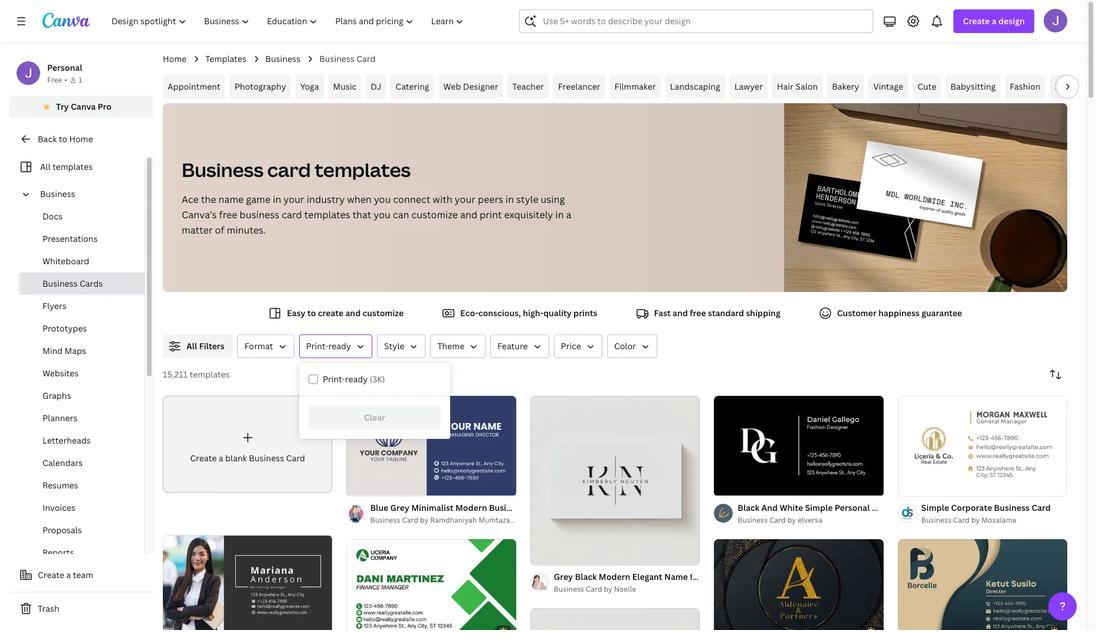 Task type: describe. For each thing, give the bounding box(es) containing it.
format
[[245, 340, 273, 352]]

freelancer link
[[553, 75, 605, 99]]

minutes.
[[227, 224, 266, 237]]

when
[[347, 193, 372, 206]]

websites link
[[19, 362, 145, 385]]

appointment
[[168, 81, 220, 92]]

of for 1 of 3 link
[[544, 552, 553, 560]]

by inside "blue grey minimalist modern business card business card by ramdhaniyah mumtazah's"
[[420, 515, 429, 525]]

jacob simon image
[[1044, 9, 1067, 32]]

all filters
[[186, 340, 224, 352]]

appointment link
[[163, 75, 225, 99]]

filters
[[199, 340, 224, 352]]

modern inside grey black modern elegant name initials monogram business card business card by noelle
[[599, 571, 630, 583]]

of for bottom 1 of 2 link
[[176, 622, 185, 630]]

modern inside "blue grey minimalist modern business card business card by ramdhaniyah mumtazah's"
[[456, 502, 487, 513]]

elegant
[[632, 571, 662, 583]]

trash link
[[9, 597, 153, 621]]

whiteboard
[[42, 256, 89, 267]]

maps
[[65, 345, 86, 356]]

black & gold elegant business card image
[[714, 539, 884, 630]]

customer
[[837, 307, 877, 319]]

color button
[[607, 335, 657, 358]]

all templates
[[40, 161, 93, 172]]

create a blank business card element
[[163, 396, 332, 493]]

1 horizontal spatial 1 of 2 link
[[347, 396, 516, 496]]

create a design
[[963, 15, 1025, 27]]

mind maps link
[[19, 340, 145, 362]]

0 horizontal spatial in
[[273, 193, 281, 206]]

catering link
[[391, 75, 434, 99]]

easy to create and customize
[[287, 307, 404, 319]]

0 horizontal spatial and
[[345, 307, 361, 319]]

standard
[[708, 307, 744, 319]]

home link
[[163, 53, 187, 65]]

simple inside simple corporate business card business card by mosalama
[[921, 502, 949, 513]]

grey black modern elegant name initials monogram business card image
[[530, 396, 700, 566]]

connect
[[393, 193, 430, 206]]

price
[[561, 340, 581, 352]]

1 vertical spatial 1 of 2 link
[[163, 535, 332, 630]]

landscaping link
[[665, 75, 725, 99]]

create for create a design
[[963, 15, 990, 27]]

0 vertical spatial card
[[267, 157, 311, 182]]

exquisitely
[[504, 208, 553, 221]]

2 horizontal spatial in
[[555, 208, 564, 221]]

fast and free standard shipping
[[654, 307, 781, 319]]

try canva pro button
[[9, 96, 153, 118]]

white
[[780, 502, 803, 513]]

print- for print-ready
[[306, 340, 328, 352]]

1 of 2 for black white modern business card image
[[171, 622, 190, 630]]

all templates link
[[17, 156, 137, 178]]

a inside ace the name game in your industry when you connect with your peers in style using canva's free business card templates that you can customize and print exquisitely in a matter of minutes.
[[566, 208, 571, 221]]

by inside grey black modern elegant name initials monogram business card business card by noelle
[[604, 584, 612, 594]]

docs link
[[19, 205, 145, 228]]

1 horizontal spatial free
[[690, 307, 706, 319]]

business
[[240, 208, 279, 221]]

web designer
[[443, 81, 498, 92]]

web
[[443, 81, 461, 92]]

ready for print-ready (3k)
[[345, 374, 368, 385]]

print-ready button
[[299, 335, 372, 358]]

the
[[201, 193, 216, 206]]

print
[[480, 208, 502, 221]]

business card by elversa link
[[738, 514, 884, 526]]

customize inside ace the name game in your industry when you connect with your peers in style using canva's free business card templates that you can customize and print exquisitely in a matter of minutes.
[[412, 208, 458, 221]]

style button
[[377, 335, 426, 358]]

graphs
[[42, 390, 71, 401]]

salon
[[796, 81, 818, 92]]

orange modern fun photography business card image
[[530, 609, 700, 630]]

business inside 'business' link
[[40, 188, 75, 199]]

Sort by button
[[1044, 363, 1067, 386]]

feature button
[[490, 335, 549, 358]]

1 vertical spatial home
[[69, 133, 93, 145]]

to for easy
[[307, 307, 316, 319]]

filmmaker link
[[610, 75, 661, 99]]

ace the name game in your industry when you connect with your peers in style using canva's free business card templates that you can customize and print exquisitely in a matter of minutes.
[[182, 193, 571, 237]]

1 of 2 for blue grey minimalist modern business card 'image'
[[355, 482, 374, 491]]

with
[[433, 193, 452, 206]]

teacher link
[[508, 75, 549, 99]]

•
[[64, 75, 67, 85]]

using
[[541, 193, 565, 206]]

black inside grey black modern elegant name initials monogram business card business card by noelle
[[575, 571, 597, 583]]

1 your from the left
[[284, 193, 304, 206]]

fashion link
[[1005, 75, 1045, 99]]

2 for blue grey minimalist modern business card 'image'
[[371, 482, 374, 491]]

customer happiness guarantee
[[837, 307, 962, 319]]

cute
[[918, 81, 936, 92]]

(3k)
[[370, 374, 385, 385]]

15,211
[[163, 369, 188, 380]]

cards
[[80, 278, 103, 289]]

name
[[219, 193, 244, 206]]

planners link
[[19, 407, 145, 430]]

2 horizontal spatial and
[[673, 307, 688, 319]]

graphs link
[[19, 385, 145, 407]]

high-
[[523, 307, 543, 319]]

vintage
[[873, 81, 903, 92]]

create a blank business card
[[190, 453, 305, 464]]

blue
[[370, 502, 388, 513]]

grey black modern elegant name initials monogram business card link
[[554, 571, 821, 584]]

grey inside "blue grey minimalist modern business card business card by ramdhaniyah mumtazah's"
[[390, 502, 409, 513]]

1 horizontal spatial home
[[163, 53, 187, 64]]

try canva pro
[[56, 101, 111, 112]]

1 horizontal spatial business link
[[265, 53, 300, 65]]

1 for black white modern business card image
[[171, 622, 175, 630]]

free
[[47, 75, 62, 85]]

clear button
[[309, 406, 441, 430]]

of inside ace the name game in your industry when you connect with your peers in style using canva's free business card templates that you can customize and print exquisitely in a matter of minutes.
[[215, 224, 224, 237]]

dj link
[[366, 75, 386, 99]]

free inside ace the name game in your industry when you connect with your peers in style using canva's free business card templates that you can customize and print exquisitely in a matter of minutes.
[[219, 208, 237, 221]]

a for create a team
[[66, 569, 71, 581]]

create a blank business card link
[[163, 396, 332, 493]]

lawyer link
[[730, 75, 768, 99]]

minimalist
[[411, 502, 454, 513]]

fashion
[[1010, 81, 1041, 92]]

green and white modern business card image
[[347, 539, 516, 630]]

yoga
[[300, 81, 319, 92]]

top level navigation element
[[104, 9, 474, 33]]

business cards
[[42, 278, 103, 289]]

hair salon link
[[772, 75, 823, 99]]

style
[[516, 193, 539, 206]]

can
[[393, 208, 409, 221]]

a for create a design
[[992, 15, 997, 27]]

Search search field
[[543, 10, 866, 32]]

black inside black and white simple personal business card business card by elversa
[[738, 502, 760, 513]]

hair salon
[[777, 81, 818, 92]]



Task type: vqa. For each thing, say whether or not it's contained in the screenshot.
"Back"
yes



Task type: locate. For each thing, give the bounding box(es) containing it.
babysitting
[[951, 81, 996, 92]]

easy
[[287, 307, 305, 319]]

theme button
[[430, 335, 486, 358]]

you
[[374, 193, 391, 206], [374, 208, 391, 221]]

all down back
[[40, 161, 50, 172]]

grey black modern elegant name initials monogram business card business card by noelle
[[554, 571, 821, 594]]

in down using
[[555, 208, 564, 221]]

home up the appointment
[[163, 53, 187, 64]]

1 vertical spatial print-
[[323, 374, 345, 385]]

create left blank
[[190, 453, 217, 464]]

a right exquisitely
[[566, 208, 571, 221]]

all left filters
[[186, 340, 197, 352]]

eco-conscious, high-quality prints
[[460, 307, 597, 319]]

2 vertical spatial create
[[38, 569, 64, 581]]

vintage link
[[869, 75, 908, 99]]

1 vertical spatial 2
[[187, 622, 190, 630]]

business link down the all templates link
[[35, 183, 137, 205]]

1 vertical spatial create
[[190, 453, 217, 464]]

1 horizontal spatial simple
[[921, 502, 949, 513]]

and left print at the left of the page
[[460, 208, 477, 221]]

black left and
[[738, 502, 760, 513]]

try
[[56, 101, 69, 112]]

letterheads
[[42, 435, 91, 446]]

name
[[664, 571, 688, 583]]

back to home link
[[9, 127, 153, 151]]

0 vertical spatial free
[[219, 208, 237, 221]]

create left "design"
[[963, 15, 990, 27]]

all for all filters
[[186, 340, 197, 352]]

conscious,
[[478, 307, 521, 319]]

game
[[246, 193, 271, 206]]

presentations
[[42, 233, 98, 244]]

grey down 3
[[554, 571, 573, 583]]

modern up noelle
[[599, 571, 630, 583]]

modern
[[456, 502, 487, 513], [599, 571, 630, 583]]

0 vertical spatial home
[[163, 53, 187, 64]]

simple inside black and white simple personal business card business card by elversa
[[805, 502, 833, 513]]

happiness
[[879, 307, 920, 319]]

flyers link
[[19, 295, 145, 317]]

0 vertical spatial 1 of 2 link
[[347, 396, 516, 496]]

2
[[371, 482, 374, 491], [187, 622, 190, 630]]

in
[[273, 193, 281, 206], [506, 193, 514, 206], [555, 208, 564, 221]]

print- inside button
[[306, 340, 328, 352]]

0 horizontal spatial business link
[[35, 183, 137, 205]]

2 you from the top
[[374, 208, 391, 221]]

teacher
[[512, 81, 544, 92]]

a left blank
[[219, 453, 223, 464]]

0 vertical spatial print-
[[306, 340, 328, 352]]

ready left (3k)
[[345, 374, 368, 385]]

0 vertical spatial to
[[59, 133, 67, 145]]

calendars link
[[19, 452, 145, 474]]

1 horizontal spatial 1 of 2
[[355, 482, 374, 491]]

card up game
[[267, 157, 311, 182]]

and inside ace the name game in your industry when you connect with your peers in style using canva's free business card templates that you can customize and print exquisitely in a matter of minutes.
[[460, 208, 477, 221]]

1 vertical spatial black
[[575, 571, 597, 583]]

grey right blue
[[390, 502, 409, 513]]

by inside simple corporate business card business card by mosalama
[[971, 515, 980, 525]]

you left the can
[[374, 208, 391, 221]]

photography
[[235, 81, 286, 92]]

proposals
[[42, 525, 82, 536]]

back to home
[[38, 133, 93, 145]]

blank
[[225, 453, 247, 464]]

personal inside black and white simple personal business card business card by elversa
[[835, 502, 870, 513]]

1 horizontal spatial all
[[186, 340, 197, 352]]

2 horizontal spatial create
[[963, 15, 990, 27]]

1 horizontal spatial to
[[307, 307, 316, 319]]

0 vertical spatial all
[[40, 161, 50, 172]]

home up the all templates link
[[69, 133, 93, 145]]

all for all templates
[[40, 161, 50, 172]]

2 for black white modern business card image
[[187, 622, 190, 630]]

style
[[384, 340, 404, 352]]

your down business card templates
[[284, 193, 304, 206]]

create inside button
[[38, 569, 64, 581]]

0 horizontal spatial 1 of 2
[[171, 622, 190, 630]]

by down white
[[788, 515, 796, 525]]

0 vertical spatial customize
[[412, 208, 458, 221]]

0 vertical spatial modern
[[456, 502, 487, 513]]

simple up business card by elversa link
[[805, 502, 833, 513]]

0 horizontal spatial to
[[59, 133, 67, 145]]

1 simple from the left
[[805, 502, 833, 513]]

business card
[[319, 53, 376, 64]]

1 for grey black modern elegant name initials monogram business card image
[[539, 552, 542, 560]]

color
[[614, 340, 636, 352]]

0 horizontal spatial simple
[[805, 502, 833, 513]]

a inside create a blank business card element
[[219, 453, 223, 464]]

print- down create
[[306, 340, 328, 352]]

free down name
[[219, 208, 237, 221]]

black and white simple personal business card link
[[738, 501, 928, 514]]

templates down filters
[[190, 369, 230, 380]]

2 your from the left
[[455, 193, 476, 206]]

1 vertical spatial modern
[[599, 571, 630, 583]]

ready for print-ready
[[328, 340, 351, 352]]

1 horizontal spatial in
[[506, 193, 514, 206]]

ready
[[328, 340, 351, 352], [345, 374, 368, 385]]

ready down the "easy to create and customize"
[[328, 340, 351, 352]]

templates inside ace the name game in your industry when you connect with your peers in style using canva's free business card templates that you can customize and print exquisitely in a matter of minutes.
[[304, 208, 350, 221]]

1 vertical spatial business link
[[35, 183, 137, 205]]

1 horizontal spatial 2
[[371, 482, 374, 491]]

proposals link
[[19, 519, 145, 542]]

1 vertical spatial all
[[186, 340, 197, 352]]

lawyer
[[734, 81, 763, 92]]

and right fast
[[673, 307, 688, 319]]

card
[[357, 53, 376, 64], [286, 453, 305, 464], [527, 502, 546, 513], [909, 502, 928, 513], [1032, 502, 1051, 513], [402, 515, 418, 525], [770, 515, 786, 525], [953, 515, 970, 525], [802, 571, 821, 583], [586, 584, 602, 594]]

fast
[[654, 307, 671, 319]]

navy and brown modern business card image
[[898, 539, 1067, 630]]

0 vertical spatial create
[[963, 15, 990, 27]]

1 horizontal spatial and
[[460, 208, 477, 221]]

blue grey minimalist modern business card image
[[347, 396, 516, 496]]

bakery link
[[827, 75, 864, 99]]

1 vertical spatial customize
[[363, 307, 404, 319]]

0 horizontal spatial 1 of 2 link
[[163, 535, 332, 630]]

music
[[333, 81, 357, 92]]

0 vertical spatial black
[[738, 502, 760, 513]]

by down minimalist
[[420, 515, 429, 525]]

free •
[[47, 75, 67, 85]]

0 horizontal spatial home
[[69, 133, 93, 145]]

pro
[[98, 101, 111, 112]]

designer
[[463, 81, 498, 92]]

blue grey minimalist modern business card link
[[370, 501, 546, 514]]

1 horizontal spatial personal
[[835, 502, 870, 513]]

print- down "print-ready" button
[[323, 374, 345, 385]]

templates down back to home
[[52, 161, 93, 172]]

prototypes
[[42, 323, 87, 334]]

simple corporate business card image
[[898, 396, 1067, 496]]

1 you from the top
[[374, 193, 391, 206]]

templates link
[[205, 53, 246, 65]]

1 horizontal spatial create
[[190, 453, 217, 464]]

ready inside button
[[328, 340, 351, 352]]

black and white simple personal business card image
[[714, 396, 884, 496]]

you right the when
[[374, 193, 391, 206]]

customize up 'style'
[[363, 307, 404, 319]]

create down the reports
[[38, 569, 64, 581]]

prototypes link
[[19, 317, 145, 340]]

card right business
[[282, 208, 302, 221]]

a for create a blank business card
[[219, 453, 223, 464]]

a inside the create a design dropdown button
[[992, 15, 997, 27]]

1 vertical spatial grey
[[554, 571, 573, 583]]

web designer link
[[439, 75, 503, 99]]

create
[[318, 307, 343, 319]]

fitness
[[1055, 81, 1083, 92]]

card inside ace the name game in your industry when you connect with your peers in style using canva's free business card templates that you can customize and print exquisitely in a matter of minutes.
[[282, 208, 302, 221]]

1 horizontal spatial modern
[[599, 571, 630, 583]]

resumes
[[42, 480, 78, 491]]

0 vertical spatial personal
[[47, 62, 82, 73]]

black white modern business card image
[[163, 536, 332, 630]]

None search field
[[519, 9, 874, 33]]

card
[[267, 157, 311, 182], [282, 208, 302, 221]]

business inside create a blank business card element
[[249, 453, 284, 464]]

in left style
[[506, 193, 514, 206]]

15,211 templates
[[163, 369, 230, 380]]

0 horizontal spatial create
[[38, 569, 64, 581]]

1 horizontal spatial your
[[455, 193, 476, 206]]

1 horizontal spatial black
[[738, 502, 760, 513]]

0 horizontal spatial black
[[575, 571, 597, 583]]

1 horizontal spatial customize
[[412, 208, 458, 221]]

filmmaker
[[615, 81, 656, 92]]

resumes link
[[19, 474, 145, 497]]

0 horizontal spatial personal
[[47, 62, 82, 73]]

personal up business card by elversa link
[[835, 502, 870, 513]]

by down corporate
[[971, 515, 980, 525]]

1 of 3 link
[[530, 396, 700, 566]]

of
[[215, 224, 224, 237], [360, 482, 369, 491], [544, 552, 553, 560], [176, 622, 185, 630]]

0 vertical spatial 2
[[371, 482, 374, 491]]

2 simple from the left
[[921, 502, 949, 513]]

clear
[[364, 412, 385, 423]]

shipping
[[746, 307, 781, 319]]

create a design button
[[954, 9, 1034, 33]]

of for rightmost 1 of 2 link
[[360, 482, 369, 491]]

theme
[[438, 340, 465, 352]]

ace
[[182, 193, 199, 206]]

0 vertical spatial you
[[374, 193, 391, 206]]

1 vertical spatial personal
[[835, 502, 870, 513]]

websites
[[42, 368, 79, 379]]

price button
[[554, 335, 602, 358]]

1 vertical spatial you
[[374, 208, 391, 221]]

blue grey minimalist modern business card business card by ramdhaniyah mumtazah's
[[370, 502, 546, 525]]

create for create a team
[[38, 569, 64, 581]]

mind maps
[[42, 345, 86, 356]]

1 of 2 link
[[347, 396, 516, 496], [163, 535, 332, 630]]

a inside create a team button
[[66, 569, 71, 581]]

and right create
[[345, 307, 361, 319]]

0 vertical spatial ready
[[328, 340, 351, 352]]

0 horizontal spatial your
[[284, 193, 304, 206]]

by left noelle
[[604, 584, 612, 594]]

a left "design"
[[992, 15, 997, 27]]

templates up the when
[[315, 157, 411, 182]]

1 vertical spatial 1 of 2
[[171, 622, 190, 630]]

by inside black and white simple personal business card business card by elversa
[[788, 515, 796, 525]]

industry
[[307, 193, 345, 206]]

0 horizontal spatial all
[[40, 161, 50, 172]]

0 vertical spatial business link
[[265, 53, 300, 65]]

modern up ramdhaniyah on the bottom left of page
[[456, 502, 487, 513]]

customize down with
[[412, 208, 458, 221]]

0 horizontal spatial modern
[[456, 502, 487, 513]]

simple corporate business card business card by mosalama
[[921, 502, 1051, 525]]

your right with
[[455, 193, 476, 206]]

personal up the •
[[47, 62, 82, 73]]

create inside dropdown button
[[963, 15, 990, 27]]

1 vertical spatial free
[[690, 307, 706, 319]]

1 vertical spatial card
[[282, 208, 302, 221]]

music link
[[328, 75, 361, 99]]

simple left corporate
[[921, 502, 949, 513]]

all inside button
[[186, 340, 197, 352]]

print- for print-ready (3k)
[[323, 374, 345, 385]]

0 horizontal spatial 2
[[187, 622, 190, 630]]

0 horizontal spatial grey
[[390, 502, 409, 513]]

templates down 'industry'
[[304, 208, 350, 221]]

a left team at the bottom of page
[[66, 569, 71, 581]]

to for back
[[59, 133, 67, 145]]

canva's
[[182, 208, 217, 221]]

to right back
[[59, 133, 67, 145]]

1 vertical spatial ready
[[345, 374, 368, 385]]

black up business card by noelle link on the right of the page
[[575, 571, 597, 583]]

business link up photography
[[265, 53, 300, 65]]

prints
[[574, 307, 597, 319]]

canva
[[71, 101, 96, 112]]

create for create a blank business card
[[190, 453, 217, 464]]

1 horizontal spatial grey
[[554, 571, 573, 583]]

to right easy
[[307, 307, 316, 319]]

business card templates
[[182, 157, 411, 182]]

business
[[265, 53, 300, 64], [319, 53, 355, 64], [182, 157, 263, 182], [40, 188, 75, 199], [42, 278, 78, 289], [249, 453, 284, 464], [489, 502, 525, 513], [872, 502, 907, 513], [994, 502, 1030, 513], [370, 515, 400, 525], [738, 515, 768, 525], [921, 515, 952, 525], [764, 571, 800, 583], [554, 584, 584, 594]]

free left standard
[[690, 307, 706, 319]]

0 horizontal spatial customize
[[363, 307, 404, 319]]

1 for blue grey minimalist modern business card 'image'
[[355, 482, 358, 491]]

and
[[460, 208, 477, 221], [345, 307, 361, 319], [673, 307, 688, 319]]

grey
[[390, 502, 409, 513], [554, 571, 573, 583]]

your
[[284, 193, 304, 206], [455, 193, 476, 206]]

in right game
[[273, 193, 281, 206]]

design
[[999, 15, 1025, 27]]

grey inside grey black modern elegant name initials monogram business card business card by noelle
[[554, 571, 573, 583]]

1 vertical spatial to
[[307, 307, 316, 319]]

0 vertical spatial 1 of 2
[[355, 482, 374, 491]]

0 horizontal spatial free
[[219, 208, 237, 221]]

0 vertical spatial grey
[[390, 502, 409, 513]]

print-
[[306, 340, 328, 352], [323, 374, 345, 385]]



